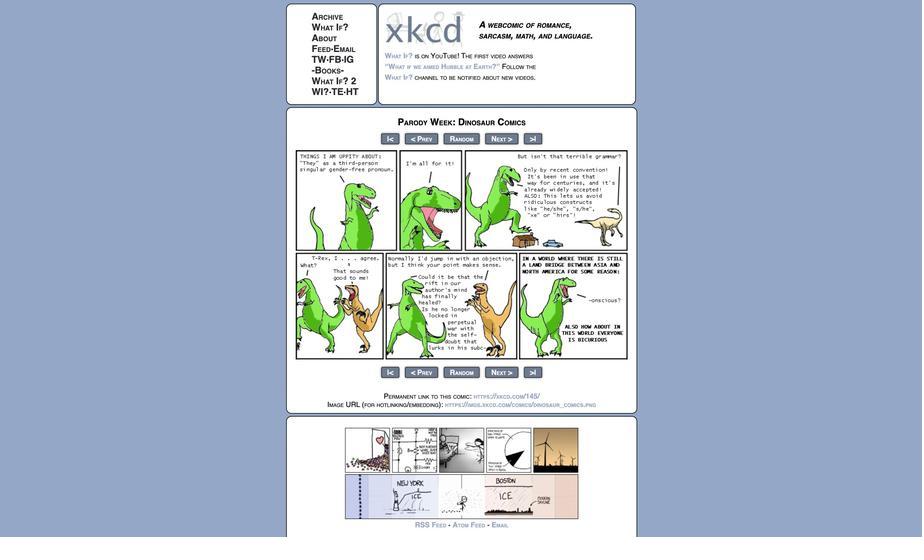 Task type: describe. For each thing, give the bounding box(es) containing it.
xkcd.com logo image
[[385, 10, 468, 48]]

earth temperature timeline image
[[345, 475, 579, 520]]



Task type: locate. For each thing, give the bounding box(es) containing it.
selected comics image
[[345, 428, 579, 473]]

parody week: dinosaur comics image
[[296, 150, 628, 360]]



Task type: vqa. For each thing, say whether or not it's contained in the screenshot.
barrel - part 1 image on the top
no



